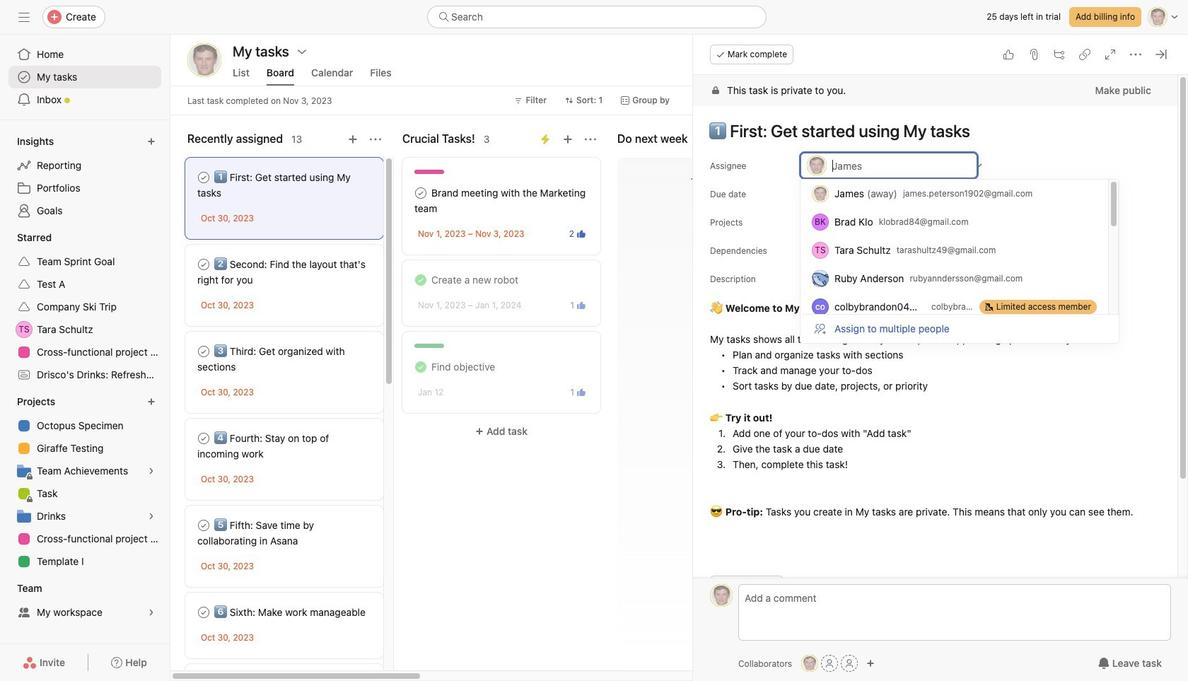 Task type: describe. For each thing, give the bounding box(es) containing it.
Task Name text field
[[701, 115, 1161, 147]]

see details, team achievements image
[[147, 467, 156, 476]]

completed image
[[413, 359, 430, 376]]

rules for crucial tasks! image
[[540, 134, 551, 145]]

copy task link image
[[1080, 49, 1091, 60]]

more actions for this task image
[[1131, 49, 1142, 60]]

0 vertical spatial list box
[[427, 6, 767, 28]]

projects element
[[0, 389, 170, 576]]

2 add task image from the left
[[563, 134, 574, 145]]

2 more section actions image from the left
[[585, 134, 597, 145]]

0 likes. click to like this task image
[[1003, 49, 1015, 60]]

1 horizontal spatial list box
[[801, 180, 1119, 343]]

Completed checkbox
[[413, 272, 430, 289]]

1 mark complete image from the top
[[195, 430, 212, 447]]

2 likes. you liked this task image
[[577, 230, 586, 238]]

show options image
[[296, 46, 308, 57]]

1 like. you liked this task image
[[577, 388, 586, 397]]

James text field
[[801, 153, 978, 178]]

close details image
[[1156, 49, 1168, 60]]

remove assignee image
[[875, 161, 883, 170]]

attachments: add a file to this task, 1️⃣ first: get started using my tasks image
[[1029, 49, 1040, 60]]

teams element
[[0, 576, 170, 627]]



Task type: locate. For each thing, give the bounding box(es) containing it.
list box
[[427, 6, 767, 28], [801, 180, 1119, 343]]

description document
[[695, 299, 1161, 520]]

add task image
[[347, 134, 359, 145], [563, 134, 574, 145]]

main content inside 1️⃣ first: get started using my tasks dialog
[[693, 75, 1178, 681]]

new insights image
[[147, 137, 156, 146]]

starred element
[[0, 225, 170, 389]]

1 more section actions image from the left
[[370, 134, 381, 145]]

2 mark complete image from the top
[[195, 604, 212, 621]]

see details, drinks image
[[147, 512, 156, 521]]

clear due date image
[[905, 190, 914, 198]]

completed image
[[413, 272, 430, 289]]

0 horizontal spatial list box
[[427, 6, 767, 28]]

add or remove collaborators image
[[867, 659, 875, 668]]

see details, my workspace image
[[147, 609, 156, 617]]

mark complete image
[[195, 430, 212, 447], [195, 604, 212, 621]]

0 vertical spatial mark complete image
[[195, 430, 212, 447]]

1 add task image from the left
[[347, 134, 359, 145]]

add subtask image
[[1054, 49, 1066, 60]]

0 horizontal spatial add task image
[[347, 134, 359, 145]]

Completed checkbox
[[413, 359, 430, 376]]

Mark complete checkbox
[[195, 169, 212, 186], [413, 185, 430, 202], [195, 256, 212, 273], [195, 343, 212, 360], [195, 430, 212, 447], [195, 517, 212, 534], [195, 604, 212, 621]]

more section actions image
[[370, 134, 381, 145], [585, 134, 597, 145]]

1 horizontal spatial more section actions image
[[585, 134, 597, 145]]

main content
[[693, 75, 1178, 681]]

1 vertical spatial list box
[[801, 180, 1119, 343]]

new project or portfolio image
[[147, 398, 156, 406]]

global element
[[0, 35, 170, 120]]

0 horizontal spatial more section actions image
[[370, 134, 381, 145]]

mark complete image
[[195, 169, 212, 186], [413, 185, 430, 202], [195, 256, 212, 273], [195, 343, 212, 360], [195, 517, 212, 534]]

1️⃣ first: get started using my tasks dialog
[[693, 35, 1189, 681]]

hide sidebar image
[[18, 11, 30, 23]]

full screen image
[[1105, 49, 1117, 60]]

1 horizontal spatial add task image
[[563, 134, 574, 145]]

1 vertical spatial mark complete image
[[195, 604, 212, 621]]

1 like. you liked this task image
[[577, 301, 586, 310]]

insights element
[[0, 129, 170, 225]]



Task type: vqa. For each thing, say whether or not it's contained in the screenshot.
1️⃣ First: Get started using My tasks dialog on the right of the page
yes



